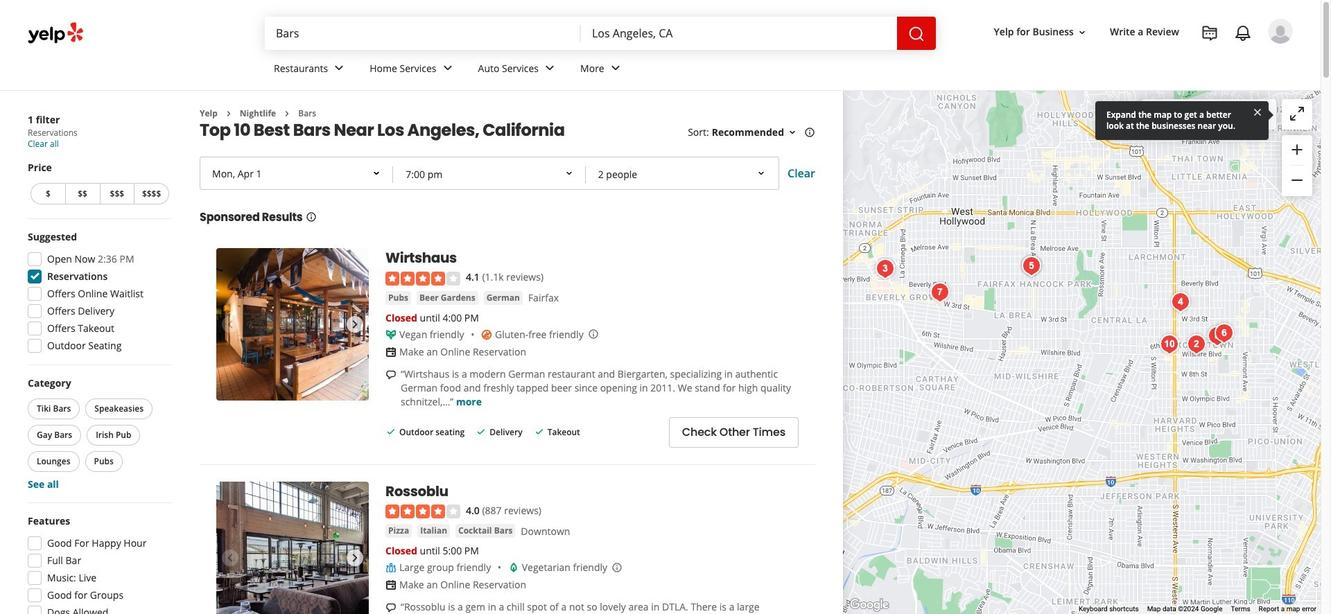 Task type: locate. For each thing, give the bounding box(es) containing it.
0 horizontal spatial wirtshaus image
[[216, 249, 369, 401]]

16 info v2 image down select a date text field
[[306, 212, 317, 223]]

next image for '16 vegan v2' image
[[347, 317, 364, 333]]

16 large group friendly v2 image
[[386, 563, 397, 574]]

2 next image from the top
[[347, 550, 364, 567]]

tooltip
[[1096, 101, 1270, 140]]

1 next image from the top
[[347, 317, 364, 333]]

anju house image
[[1167, 288, 1195, 316]]

4 star rating image
[[386, 505, 461, 519]]

16 chevron right v2 image
[[223, 108, 234, 119]]

expand map image
[[1290, 105, 1306, 122]]

user actions element
[[983, 17, 1313, 103]]

info icon image
[[588, 329, 599, 340], [588, 329, 599, 340], [612, 562, 623, 574], [612, 562, 623, 574]]

2 16 speech v2 image from the top
[[386, 603, 397, 614]]

none field "things to do, nail salons, plumbers"
[[265, 17, 581, 50]]

1 vertical spatial slideshow element
[[216, 482, 369, 615]]

el carmen image
[[926, 279, 954, 306]]

1 slideshow element from the top
[[216, 249, 369, 401]]

juliana los angeles image
[[1204, 322, 1232, 350]]

slideshow element
[[216, 249, 369, 401], [216, 482, 369, 615]]

escala image
[[1211, 319, 1239, 347]]

next image left '16 vegan v2' image
[[347, 317, 364, 333]]

16 chevron right v2 image
[[282, 108, 293, 119]]

0 vertical spatial slideshow element
[[216, 249, 369, 401]]

slideshow element for '16 vegan v2' image
[[216, 249, 369, 401]]

group
[[1283, 135, 1313, 196], [28, 161, 172, 207], [24, 230, 172, 357], [25, 377, 172, 492], [24, 515, 172, 615]]

16 vegetarian v2 image
[[508, 563, 519, 574]]

1 horizontal spatial 16 info v2 image
[[805, 127, 816, 138]]

1 horizontal spatial 16 checkmark v2 image
[[534, 427, 545, 438]]

Select a date text field
[[201, 158, 394, 189]]

wirtshaus image
[[1018, 252, 1046, 280]]

0 horizontal spatial 16 checkmark v2 image
[[386, 427, 397, 438]]

granville image
[[872, 255, 899, 283]]

0 horizontal spatial 24 chevron down v2 image
[[331, 60, 348, 77]]

wirtshaus image
[[216, 249, 369, 401], [1018, 252, 1046, 280]]

1 24 chevron down v2 image from the left
[[331, 60, 348, 77]]

1 horizontal spatial wirtshaus image
[[1018, 252, 1046, 280]]

16 info v2 image right 16 chevron down v2 icon
[[805, 127, 816, 138]]

1 16 speech v2 image from the top
[[386, 369, 397, 381]]

16 checkmark v2 image
[[386, 427, 397, 438], [534, 427, 545, 438]]

None search field
[[265, 17, 937, 50]]

1 horizontal spatial 24 chevron down v2 image
[[542, 60, 558, 77]]

seoul salon restaurant & bar image
[[1183, 331, 1211, 358]]

m grill image
[[1156, 331, 1184, 358]]

16 speech v2 image down 16 reservation v2 icon
[[386, 369, 397, 381]]

24 chevron down v2 image
[[440, 60, 456, 77], [608, 60, 624, 77]]

24 chevron down v2 image
[[331, 60, 348, 77], [542, 60, 558, 77]]

next image left the 16 large group friendly v2 icon
[[347, 550, 364, 567]]

map region
[[844, 91, 1322, 615]]

things to do, nail salons, plumbers search field
[[265, 17, 581, 50]]

16 info v2 image
[[805, 127, 816, 138], [306, 212, 317, 223]]

0 vertical spatial next image
[[347, 317, 364, 333]]

None field
[[265, 17, 581, 50], [581, 17, 898, 50]]

1 horizontal spatial 24 chevron down v2 image
[[608, 60, 624, 77]]

1 none field from the left
[[265, 17, 581, 50]]

1 vertical spatial 16 speech v2 image
[[386, 603, 397, 614]]

google image
[[847, 597, 893, 615]]

0 vertical spatial 16 info v2 image
[[805, 127, 816, 138]]

next image
[[347, 317, 364, 333], [347, 550, 364, 567]]

zoom in image
[[1290, 141, 1306, 158]]

0 horizontal spatial 24 chevron down v2 image
[[440, 60, 456, 77]]

2 24 chevron down v2 image from the left
[[608, 60, 624, 77]]

0 vertical spatial 16 speech v2 image
[[386, 369, 397, 381]]

2 none field from the left
[[581, 17, 898, 50]]

business categories element
[[263, 50, 1294, 90]]

2 slideshow element from the top
[[216, 482, 369, 615]]

16 checkmark v2 image
[[476, 427, 487, 438]]

16 speech v2 image
[[386, 369, 397, 381], [386, 603, 397, 614]]

previous image
[[222, 317, 239, 333]]

1 vertical spatial next image
[[347, 550, 364, 567]]

1 vertical spatial 16 info v2 image
[[306, 212, 317, 223]]

16 speech v2 image down 16 reservation v2 image
[[386, 603, 397, 614]]

projects image
[[1202, 25, 1219, 42]]



Task type: vqa. For each thing, say whether or not it's contained in the screenshot.
Photo Of Lisa M. on the right top of page
no



Task type: describe. For each thing, give the bounding box(es) containing it.
search image
[[909, 26, 925, 42]]

1 24 chevron down v2 image from the left
[[440, 60, 456, 77]]

next image for the 16 large group friendly v2 icon
[[347, 550, 364, 567]]

none field address, neighborhood, city, state or zip
[[581, 17, 898, 50]]

16 chevron down v2 image
[[787, 127, 798, 138]]

jacob s. image
[[1269, 19, 1294, 44]]

16 gluten free v2 image
[[481, 329, 493, 340]]

16 reservation v2 image
[[386, 580, 397, 591]]

16 speech v2 image for 16 reservation v2 image
[[386, 603, 397, 614]]

16 speech v2 image for 16 reservation v2 icon
[[386, 369, 397, 381]]

zoom out image
[[1290, 172, 1306, 189]]

Cover field
[[587, 160, 777, 190]]

previous image
[[222, 550, 239, 567]]

slideshow element for the 16 large group friendly v2 icon
[[216, 482, 369, 615]]

1 16 checkmark v2 image from the left
[[386, 427, 397, 438]]

2 24 chevron down v2 image from the left
[[542, 60, 558, 77]]

Time field
[[395, 160, 585, 190]]

notifications image
[[1236, 25, 1252, 42]]

0 horizontal spatial 16 info v2 image
[[306, 212, 317, 223]]

rossoblu image
[[216, 482, 369, 615]]

2 16 checkmark v2 image from the left
[[534, 427, 545, 438]]

16 vegan v2 image
[[386, 329, 397, 340]]

address, neighborhood, city, state or zip search field
[[581, 17, 898, 50]]

close image
[[1253, 106, 1264, 118]]

16 chevron down v2 image
[[1077, 27, 1088, 38]]

16 reservation v2 image
[[386, 347, 397, 358]]

4.1 star rating image
[[386, 272, 461, 286]]



